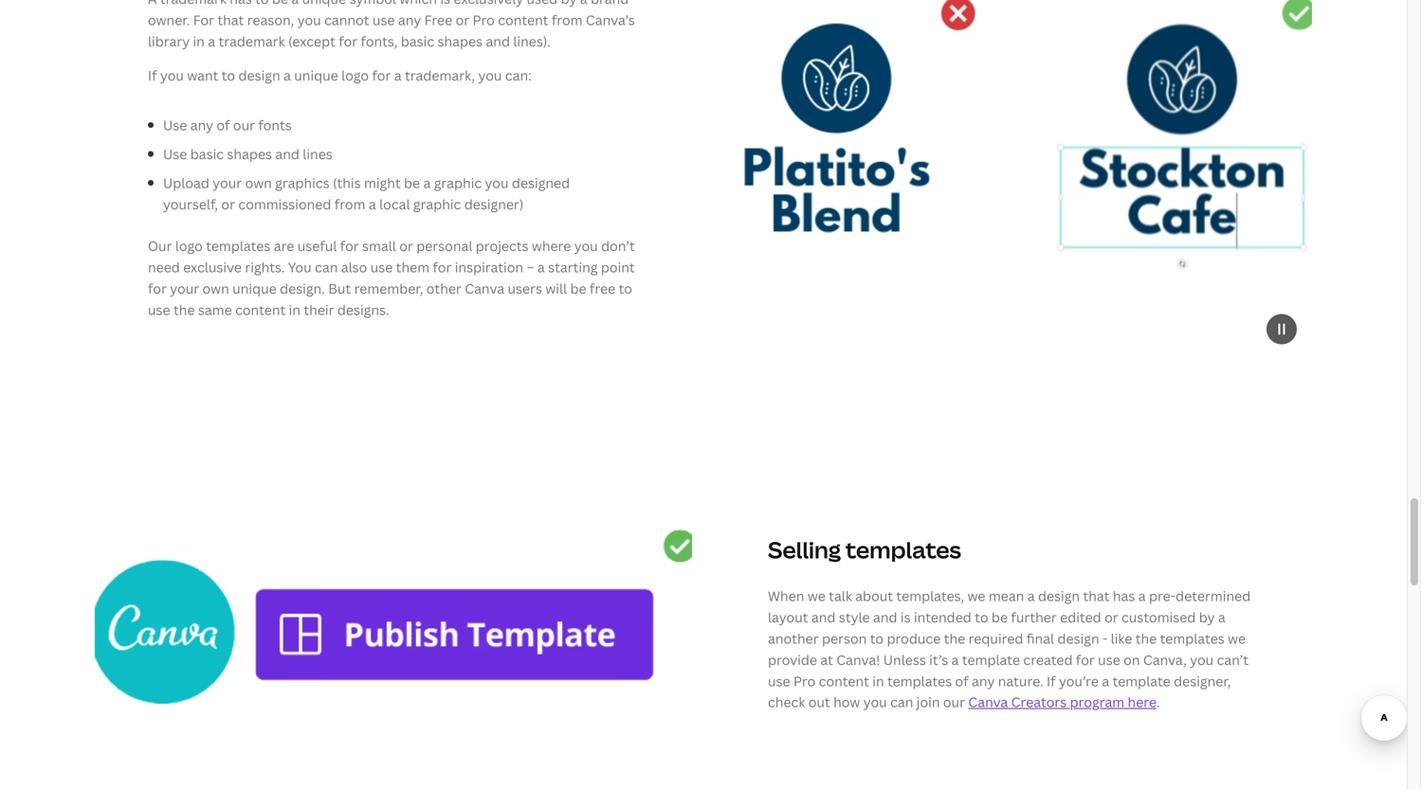 Task type: locate. For each thing, give the bounding box(es) containing it.
2 horizontal spatial we
[[1228, 630, 1246, 648]]

1 horizontal spatial if
[[1047, 673, 1056, 691]]

need
[[148, 258, 180, 276]]

0 horizontal spatial basic
[[190, 145, 224, 163]]

designer)
[[464, 195, 524, 213]]

is
[[440, 0, 451, 8], [901, 609, 911, 627]]

for down cannot
[[339, 32, 358, 50]]

0 vertical spatial any
[[398, 11, 421, 29]]

0 horizontal spatial if
[[148, 67, 157, 85]]

that up edited
[[1083, 588, 1110, 606]]

the left the same at the top left of the page
[[174, 301, 195, 319]]

use down want
[[163, 116, 187, 134]]

we left the 'talk'
[[808, 588, 826, 606]]

might
[[364, 174, 401, 192]]

content down 'rights.'
[[235, 301, 286, 319]]

own down use basic shapes and lines
[[245, 174, 272, 192]]

here
[[1128, 694, 1157, 712]]

or inside a trademark has to be a unique symbol which is exclusively used by a brand owner. for that reason, you cannot use any free or pro content from canva's library in a trademark (except for fonts, basic shapes and lines).
[[456, 11, 470, 29]]

0 horizontal spatial is
[[440, 0, 451, 8]]

trademark up for
[[160, 0, 227, 8]]

0 vertical spatial canva
[[465, 280, 505, 298]]

use down -
[[1098, 651, 1121, 669]]

by inside 'when we talk about templates, we mean a design that has a pre-determined layout and style and is intended to be further edited or customised by a another person to produce the required final design - like the templates we provide at canva! unless it's a template created for use on canva, you can't use pro content in templates of any nature. if you're a template designer, check out how you can join our'
[[1199, 609, 1215, 627]]

0 vertical spatial content
[[498, 11, 549, 29]]

starting
[[548, 258, 598, 276]]

a
[[291, 0, 299, 8], [580, 0, 588, 8], [208, 32, 215, 50], [284, 67, 291, 85], [394, 67, 402, 85], [423, 174, 431, 192], [369, 195, 376, 213], [538, 258, 545, 276], [1028, 588, 1035, 606], [1139, 588, 1146, 606], [1218, 609, 1226, 627], [952, 651, 959, 669], [1102, 673, 1110, 691]]

or up them
[[399, 237, 413, 255]]

content inside 'when we talk about templates, we mean a design that has a pre-determined layout and style and is intended to be further edited or customised by a another person to produce the required final design - like the templates we provide at canva! unless it's a template created for use on canva, you can't use pro content in templates of any nature. if you're a template designer, check out how you can join our'
[[819, 673, 869, 691]]

.
[[1157, 694, 1160, 712]]

our
[[233, 116, 255, 134], [943, 694, 965, 712]]

canva creators program here link
[[969, 694, 1157, 712]]

a inside our logo templates are useful for small or personal projects where you don't need exclusive rights. you can also use them for inspiration – a starting point for your own unique design. but remember, other canva users will be free to use the same content in their designs.
[[538, 258, 545, 276]]

0 horizontal spatial pro
[[473, 11, 495, 29]]

1 horizontal spatial can
[[891, 694, 914, 712]]

1 vertical spatial is
[[901, 609, 911, 627]]

we up can't
[[1228, 630, 1246, 648]]

for
[[339, 32, 358, 50], [372, 67, 391, 85], [340, 237, 359, 255], [433, 258, 452, 276], [148, 280, 167, 298], [1076, 651, 1095, 669]]

0 vertical spatial template
[[962, 651, 1020, 669]]

if inside 'when we talk about templates, we mean a design that has a pre-determined layout and style and is intended to be further edited or customised by a another person to produce the required final design - like the templates we provide at canva! unless it's a template created for use on canva, you can't use pro content in templates of any nature. if you're a template designer, check out how you can join our'
[[1047, 673, 1056, 691]]

1 vertical spatial unique
[[294, 67, 338, 85]]

for up you're
[[1076, 651, 1095, 669]]

0 horizontal spatial in
[[193, 32, 205, 50]]

content up the lines).
[[498, 11, 549, 29]]

0 horizontal spatial logo
[[175, 237, 203, 255]]

from inside upload your own graphics (this might be a graphic you designed yourself, or commissioned from a local graphic designer)
[[335, 195, 366, 213]]

the inside our logo templates are useful for small or personal projects where you don't need exclusive rights. you can also use them for inspiration – a starting point for your own unique design. but remember, other canva users will be free to use the same content in their designs.
[[174, 301, 195, 319]]

0 horizontal spatial content
[[235, 301, 286, 319]]

your down use basic shapes and lines
[[213, 174, 242, 192]]

can't
[[1217, 651, 1249, 669]]

has left pre-
[[1113, 588, 1135, 606]]

0 vertical spatial pro
[[473, 11, 495, 29]]

unique down 'rights.'
[[232, 280, 277, 298]]

own
[[245, 174, 272, 192], [203, 280, 229, 298]]

use down small
[[370, 258, 393, 276]]

1 horizontal spatial any
[[398, 11, 421, 29]]

0 vertical spatial logo
[[342, 67, 369, 85]]

1 horizontal spatial canva
[[969, 694, 1008, 712]]

logo down fonts,
[[342, 67, 369, 85]]

use any of our fonts
[[163, 116, 292, 134]]

0 horizontal spatial template
[[962, 651, 1020, 669]]

about
[[856, 588, 893, 606]]

to down point
[[619, 280, 632, 298]]

templates up exclusive
[[206, 237, 271, 255]]

or right yourself,
[[221, 195, 235, 213]]

unique
[[302, 0, 346, 8], [294, 67, 338, 85], [232, 280, 277, 298]]

a down fonts,
[[394, 67, 402, 85]]

1 vertical spatial by
[[1199, 609, 1215, 627]]

by down the determined
[[1199, 609, 1215, 627]]

in inside a trademark has to be a unique symbol which is exclusively used by a brand owner. for that reason, you cannot use any free or pro content from canva's library in a trademark (except for fonts, basic shapes and lines).
[[193, 32, 205, 50]]

and
[[486, 32, 510, 50], [275, 145, 300, 163], [812, 609, 836, 627], [873, 609, 898, 627]]

another
[[768, 630, 819, 648]]

logo
[[342, 67, 369, 85], [175, 237, 203, 255]]

we left mean
[[968, 588, 986, 606]]

commissioned
[[238, 195, 331, 213]]

1 vertical spatial that
[[1083, 588, 1110, 606]]

in down canva!
[[873, 673, 884, 691]]

nature.
[[998, 673, 1044, 691]]

0 vertical spatial if
[[148, 67, 157, 85]]

1 horizontal spatial content
[[498, 11, 549, 29]]

your inside our logo templates are useful for small or personal projects where you don't need exclusive rights. you can also use them for inspiration – a starting point for your own unique design. but remember, other canva users will be free to use the same content in their designs.
[[170, 280, 199, 298]]

1 vertical spatial template
[[1113, 673, 1171, 691]]

0 vertical spatial graphic
[[434, 174, 482, 192]]

symbol
[[350, 0, 396, 8]]

2 vertical spatial in
[[873, 673, 884, 691]]

any down "which"
[[398, 11, 421, 29]]

templates,
[[897, 588, 965, 606]]

0 horizontal spatial the
[[174, 301, 195, 319]]

rights.
[[245, 258, 285, 276]]

0 horizontal spatial of
[[217, 116, 230, 134]]

unique up cannot
[[302, 0, 346, 8]]

1 horizontal spatial from
[[552, 11, 583, 29]]

0 vertical spatial has
[[230, 0, 252, 8]]

you up "(except"
[[297, 11, 321, 29]]

own up the same at the top left of the page
[[203, 280, 229, 298]]

that right for
[[217, 11, 244, 29]]

at
[[821, 651, 833, 669]]

unique down "(except"
[[294, 67, 338, 85]]

for inside a trademark has to be a unique symbol which is exclusively used by a brand owner. for that reason, you cannot use any free or pro content from canva's library in a trademark (except for fonts, basic shapes and lines).
[[339, 32, 358, 50]]

of up use basic shapes and lines
[[217, 116, 230, 134]]

0 horizontal spatial from
[[335, 195, 366, 213]]

and down the 'talk'
[[812, 609, 836, 627]]

lines
[[303, 145, 333, 163]]

1 vertical spatial if
[[1047, 673, 1056, 691]]

is inside a trademark has to be a unique symbol which is exclusively used by a brand owner. for that reason, you cannot use any free or pro content from canva's library in a trademark (except for fonts, basic shapes and lines).
[[440, 0, 451, 8]]

logo right our
[[175, 237, 203, 255]]

0 horizontal spatial can
[[315, 258, 338, 276]]

1 vertical spatial trademark
[[219, 32, 285, 50]]

to up reason,
[[255, 0, 269, 8]]

be up required
[[992, 609, 1008, 627]]

content
[[498, 11, 549, 29], [235, 301, 286, 319], [819, 673, 869, 691]]

created
[[1024, 651, 1073, 669]]

pro down provide
[[794, 673, 816, 691]]

0 vertical spatial unique
[[302, 0, 346, 8]]

-
[[1103, 630, 1108, 648]]

in
[[193, 32, 205, 50], [289, 301, 301, 319], [873, 673, 884, 691]]

be up reason,
[[272, 0, 288, 8]]

to inside a trademark has to be a unique symbol which is exclusively used by a brand owner. for that reason, you cannot use any free or pro content from canva's library in a trademark (except for fonts, basic shapes and lines).
[[255, 0, 269, 8]]

can left join
[[891, 694, 914, 712]]

be inside our logo templates are useful for small or personal projects where you don't need exclusive rights. you can also use them for inspiration – a starting point for your own unique design. but remember, other canva users will be free to use the same content in their designs.
[[570, 280, 587, 298]]

0 vertical spatial that
[[217, 11, 244, 29]]

if down created
[[1047, 673, 1056, 691]]

1 vertical spatial in
[[289, 301, 301, 319]]

1 horizontal spatial we
[[968, 588, 986, 606]]

0 horizontal spatial that
[[217, 11, 244, 29]]

has up reason,
[[230, 0, 252, 8]]

design up 'fonts' at the top of page
[[238, 67, 280, 85]]

0 vertical spatial can
[[315, 258, 338, 276]]

1 horizontal spatial is
[[901, 609, 911, 627]]

shapes down free at the top left of page
[[438, 32, 483, 50]]

2 horizontal spatial any
[[972, 673, 995, 691]]

canva down nature.
[[969, 694, 1008, 712]]

be inside 'when we talk about templates, we mean a design that has a pre-determined layout and style and is intended to be further edited or customised by a another person to produce the required final design - like the templates we provide at canva! unless it's a template created for use on canva, you can't use pro content in templates of any nature. if you're a template designer, check out how you can join our'
[[992, 609, 1008, 627]]

0 vertical spatial own
[[245, 174, 272, 192]]

canva
[[465, 280, 505, 298], [969, 694, 1008, 712]]

or inside upload your own graphics (this might be a graphic you designed yourself, or commissioned from a local graphic designer)
[[221, 195, 235, 213]]

you inside upload your own graphics (this might be a graphic you designed yourself, or commissioned from a local graphic designer)
[[485, 174, 509, 192]]

shapes
[[438, 32, 483, 50], [227, 145, 272, 163]]

use up the upload
[[163, 145, 187, 163]]

our right join
[[943, 694, 965, 712]]

basic down free at the top left of page
[[401, 32, 434, 50]]

1 horizontal spatial that
[[1083, 588, 1110, 606]]

1 horizontal spatial our
[[943, 694, 965, 712]]

or
[[456, 11, 470, 29], [221, 195, 235, 213], [399, 237, 413, 255], [1105, 609, 1119, 627]]

your inside upload your own graphics (this might be a graphic you designed yourself, or commissioned from a local graphic designer)
[[213, 174, 242, 192]]

useful
[[298, 237, 337, 255]]

any left nature.
[[972, 673, 995, 691]]

is inside 'when we talk about templates, we mean a design that has a pre-determined layout and style and is intended to be further edited or customised by a another person to produce the required final design - like the templates we provide at canva! unless it's a template created for use on canva, you can't use pro content in templates of any nature. if you're a template designer, check out how you can join our'
[[901, 609, 911, 627]]

1 vertical spatial any
[[190, 116, 213, 134]]

graphic right local
[[413, 195, 461, 213]]

and left lines
[[275, 145, 300, 163]]

0 vertical spatial in
[[193, 32, 205, 50]]

from down (this
[[335, 195, 366, 213]]

unique inside our logo templates are useful for small or personal projects where you don't need exclusive rights. you can also use them for inspiration – a starting point for your own unique design. but remember, other canva users will be free to use the same content in their designs.
[[232, 280, 277, 298]]

you
[[297, 11, 321, 29], [160, 67, 184, 85], [478, 67, 502, 85], [485, 174, 509, 192], [574, 237, 598, 255], [1190, 651, 1214, 669], [864, 694, 887, 712]]

has
[[230, 0, 252, 8], [1113, 588, 1135, 606]]

use for use any of our fonts
[[163, 116, 187, 134]]

2 horizontal spatial the
[[1136, 630, 1157, 648]]

reason,
[[247, 11, 294, 29]]

templates
[[206, 237, 271, 255], [846, 535, 962, 566], [1160, 630, 1225, 648], [888, 673, 952, 691]]

1 horizontal spatial pro
[[794, 673, 816, 691]]

canva,
[[1144, 651, 1187, 669]]

selling templates
[[768, 535, 962, 566]]

1 use from the top
[[163, 116, 187, 134]]

to
[[255, 0, 269, 8], [222, 67, 235, 85], [619, 280, 632, 298], [975, 609, 989, 627], [870, 630, 884, 648]]

1 vertical spatial of
[[955, 673, 969, 691]]

templates up canva, at the bottom right of the page
[[1160, 630, 1225, 648]]

0 horizontal spatial our
[[233, 116, 255, 134]]

0 horizontal spatial by
[[561, 0, 577, 8]]

shapes inside a trademark has to be a unique symbol which is exclusively used by a brand owner. for that reason, you cannot use any free or pro content from canva's library in a trademark (except for fonts, basic shapes and lines).
[[438, 32, 483, 50]]

trademark down reason,
[[219, 32, 285, 50]]

0 vertical spatial use
[[163, 116, 187, 134]]

the down intended
[[944, 630, 966, 648]]

our logo templates are useful for small or personal projects where you don't need exclusive rights. you can also use them for inspiration – a starting point for your own unique design. but remember, other canva users will be free to use the same content in their designs.
[[148, 237, 635, 319]]

our up use basic shapes and lines
[[233, 116, 255, 134]]

fonts,
[[361, 32, 398, 50]]

and left the lines).
[[486, 32, 510, 50]]

your down the need
[[170, 280, 199, 298]]

0 horizontal spatial own
[[203, 280, 229, 298]]

in down design.
[[289, 301, 301, 319]]

design up edited
[[1038, 588, 1080, 606]]

final
[[1027, 630, 1055, 648]]

from inside a trademark has to be a unique symbol which is exclusively used by a brand owner. for that reason, you cannot use any free or pro content from canva's library in a trademark (except for fonts, basic shapes and lines).
[[552, 11, 583, 29]]

are
[[274, 237, 294, 255]]

1 horizontal spatial by
[[1199, 609, 1215, 627]]

for inside 'when we talk about templates, we mean a design that has a pre-determined layout and style and is intended to be further edited or customised by a another person to produce the required final design - like the templates we provide at canva! unless it's a template created for use on canva, you can't use pro content in templates of any nature. if you're a template designer, check out how you can join our'
[[1076, 651, 1095, 669]]

1 horizontal spatial in
[[289, 301, 301, 319]]

owner.
[[148, 11, 190, 29]]

for up also
[[340, 237, 359, 255]]

or inside 'when we talk about templates, we mean a design that has a pre-determined layout and style and is intended to be further edited or customised by a another person to produce the required final design - like the templates we provide at canva! unless it's a template created for use on canva, you can't use pro content in templates of any nature. if you're a template designer, check out how you can join our'
[[1105, 609, 1119, 627]]

use down symbol
[[373, 11, 395, 29]]

0 vertical spatial basic
[[401, 32, 434, 50]]

1 vertical spatial content
[[235, 301, 286, 319]]

the right like
[[1136, 630, 1157, 648]]

mean
[[989, 588, 1024, 606]]

you up starting
[[574, 237, 598, 255]]

designed
[[512, 174, 570, 192]]

2 horizontal spatial content
[[819, 673, 869, 691]]

pro
[[473, 11, 495, 29], [794, 673, 816, 691]]

1 horizontal spatial own
[[245, 174, 272, 192]]

to right want
[[222, 67, 235, 85]]

in down for
[[193, 32, 205, 50]]

any down want
[[190, 116, 213, 134]]

or right free at the top left of page
[[456, 11, 470, 29]]

0 horizontal spatial canva
[[465, 280, 505, 298]]

0 vertical spatial our
[[233, 116, 255, 134]]

1 vertical spatial from
[[335, 195, 366, 213]]

design down edited
[[1058, 630, 1100, 648]]

1 horizontal spatial shapes
[[438, 32, 483, 50]]

is up free at the top left of page
[[440, 0, 451, 8]]

0 vertical spatial is
[[440, 0, 451, 8]]

you
[[288, 258, 312, 276]]

1 horizontal spatial has
[[1113, 588, 1135, 606]]

any inside a trademark has to be a unique symbol which is exclusively used by a brand owner. for that reason, you cannot use any free or pro content from canva's library in a trademark (except for fonts, basic shapes and lines).
[[398, 11, 421, 29]]

a up further
[[1028, 588, 1035, 606]]

use down the need
[[148, 301, 170, 319]]

but
[[328, 280, 351, 298]]

a right it's at the right bottom of page
[[952, 651, 959, 669]]

a right –
[[538, 258, 545, 276]]

0 vertical spatial trademark
[[160, 0, 227, 8]]

upload
[[163, 174, 209, 192]]

1 horizontal spatial basic
[[401, 32, 434, 50]]

from down used
[[552, 11, 583, 29]]

canva down the inspiration
[[465, 280, 505, 298]]

0 vertical spatial from
[[552, 11, 583, 29]]

selling templates image
[[95, 407, 692, 791]]

1 vertical spatial our
[[943, 694, 965, 712]]

the
[[174, 301, 195, 319], [944, 630, 966, 648], [1136, 630, 1157, 648]]

creators
[[1012, 694, 1067, 712]]

by inside a trademark has to be a unique symbol which is exclusively used by a brand owner. for that reason, you cannot use any free or pro content from canva's library in a trademark (except for fonts, basic shapes and lines).
[[561, 0, 577, 8]]

graphic
[[434, 174, 482, 192], [413, 195, 461, 213]]

talk
[[829, 588, 852, 606]]

used
[[527, 0, 558, 8]]

a up reason,
[[291, 0, 299, 8]]

you inside a trademark has to be a unique symbol which is exclusively used by a brand owner. for that reason, you cannot use any free or pro content from canva's library in a trademark (except for fonts, basic shapes and lines).
[[297, 11, 321, 29]]

design.
[[280, 280, 325, 298]]

1 vertical spatial can
[[891, 694, 914, 712]]

2 horizontal spatial in
[[873, 673, 884, 691]]

1 horizontal spatial your
[[213, 174, 242, 192]]

shapes down use any of our fonts
[[227, 145, 272, 163]]

1 vertical spatial pro
[[794, 673, 816, 691]]

out
[[809, 694, 830, 712]]

you up designer,
[[1190, 651, 1214, 669]]

by right used
[[561, 0, 577, 8]]

be inside a trademark has to be a unique symbol which is exclusively used by a brand owner. for that reason, you cannot use any free or pro content from canva's library in a trademark (except for fonts, basic shapes and lines).
[[272, 0, 288, 8]]

inspiration
[[455, 258, 524, 276]]

be
[[272, 0, 288, 8], [404, 174, 420, 192], [570, 280, 587, 298], [992, 609, 1008, 627]]

a trademark has to be a unique symbol which is exclusively used by a brand owner. for that reason, you cannot use any free or pro content from canva's library in a trademark (except for fonts, basic shapes and lines).
[[148, 0, 635, 50]]

1 vertical spatial your
[[170, 280, 199, 298]]

–
[[527, 258, 534, 276]]

be down starting
[[570, 280, 587, 298]]

1 horizontal spatial of
[[955, 673, 969, 691]]

1 vertical spatial logo
[[175, 237, 203, 255]]

0 horizontal spatial has
[[230, 0, 252, 8]]

1 vertical spatial has
[[1113, 588, 1135, 606]]

1 vertical spatial use
[[163, 145, 187, 163]]

and inside a trademark has to be a unique symbol which is exclusively used by a brand owner. for that reason, you cannot use any free or pro content from canva's library in a trademark (except for fonts, basic shapes and lines).
[[486, 32, 510, 50]]

2 use from the top
[[163, 145, 187, 163]]

1 vertical spatial own
[[203, 280, 229, 298]]

if down library
[[148, 67, 157, 85]]

of down required
[[955, 673, 969, 691]]

design
[[238, 67, 280, 85], [1038, 588, 1080, 606], [1058, 630, 1100, 648]]

can:
[[505, 67, 532, 85]]

unique inside a trademark has to be a unique symbol which is exclusively used by a brand owner. for that reason, you cannot use any free or pro content from canva's library in a trademark (except for fonts, basic shapes and lines).
[[302, 0, 346, 8]]

canva's
[[586, 11, 635, 29]]

0 vertical spatial shapes
[[438, 32, 483, 50]]

2 vertical spatial unique
[[232, 280, 277, 298]]

0 vertical spatial by
[[561, 0, 577, 8]]

has inside a trademark has to be a unique symbol which is exclusively used by a brand owner. for that reason, you cannot use any free or pro content from canva's library in a trademark (except for fonts, basic shapes and lines).
[[230, 0, 252, 8]]

pro down 'exclusively'
[[473, 11, 495, 29]]

1 vertical spatial graphic
[[413, 195, 461, 213]]

0 vertical spatial your
[[213, 174, 242, 192]]

for up other
[[433, 258, 452, 276]]

2 vertical spatial content
[[819, 673, 869, 691]]

content up the "how"
[[819, 673, 869, 691]]

pro inside 'when we talk about templates, we mean a design that has a pre-determined layout and style and is intended to be further edited or customised by a another person to produce the required final design - like the templates we provide at canva! unless it's a template created for use on canva, you can't use pro content in templates of any nature. if you're a template designer, check out how you can join our'
[[794, 673, 816, 691]]

or up -
[[1105, 609, 1119, 627]]

yourself,
[[163, 195, 218, 213]]

0 horizontal spatial we
[[808, 588, 826, 606]]



Task type: vqa. For each thing, say whether or not it's contained in the screenshot.
"photo"
no



Task type: describe. For each thing, give the bounding box(es) containing it.
exclusively
[[454, 0, 524, 8]]

unique for symbol
[[302, 0, 346, 8]]

1 vertical spatial canva
[[969, 694, 1008, 712]]

other
[[426, 280, 462, 298]]

style
[[839, 609, 870, 627]]

unique for logo
[[294, 67, 338, 85]]

1 vertical spatial basic
[[190, 145, 224, 163]]

to inside our logo templates are useful for small or personal projects where you don't need exclusive rights. you can also use them for inspiration – a starting point for your own unique design. but remember, other canva users will be free to use the same content in their designs.
[[619, 280, 632, 298]]

their
[[304, 301, 334, 319]]

use up check
[[768, 673, 791, 691]]

content inside our logo templates are useful for small or personal projects where you don't need exclusive rights. you can also use them for inspiration – a starting point for your own unique design. but remember, other canva users will be free to use the same content in their designs.
[[235, 301, 286, 319]]

0 horizontal spatial any
[[190, 116, 213, 134]]

to up canva!
[[870, 630, 884, 648]]

use basic shapes and lines
[[163, 145, 333, 163]]

templates up join
[[888, 673, 952, 691]]

pre-
[[1149, 588, 1176, 606]]

point
[[601, 258, 635, 276]]

local
[[379, 195, 410, 213]]

want
[[187, 67, 218, 85]]

you inside our logo templates are useful for small or personal projects where you don't need exclusive rights. you can also use them for inspiration – a starting point for your own unique design. but remember, other canva users will be free to use the same content in their designs.
[[574, 237, 598, 255]]

person
[[822, 630, 867, 648]]

2 vertical spatial design
[[1058, 630, 1100, 648]]

determined
[[1176, 588, 1251, 606]]

selling
[[768, 535, 841, 566]]

fonts
[[258, 116, 292, 134]]

canva inside our logo templates are useful for small or personal projects where you don't need exclusive rights. you can also use them for inspiration – a starting point for your own unique design. but remember, other canva users will be free to use the same content in their designs.
[[465, 280, 505, 298]]

required
[[969, 630, 1024, 648]]

1 horizontal spatial the
[[944, 630, 966, 648]]

can inside 'when we talk about templates, we mean a design that has a pre-determined layout and style and is intended to be further edited or customised by a another person to produce the required final design - like the templates we provide at canva! unless it's a template created for use on canva, you can't use pro content in templates of any nature. if you're a template designer, check out how you can join our'
[[891, 694, 914, 712]]

when we talk about templates, we mean a design that has a pre-determined layout and style and is intended to be further edited or customised by a another person to produce the required final design - like the templates we provide at canva! unless it's a template created for use on canva, you can't use pro content in templates of any nature. if you're a template designer, check out how you can join our
[[768, 588, 1251, 712]]

also
[[341, 258, 367, 276]]

lines).
[[513, 32, 551, 50]]

join
[[917, 694, 940, 712]]

free
[[590, 280, 616, 298]]

in inside 'when we talk about templates, we mean a design that has a pre-determined layout and style and is intended to be further edited or customised by a another person to produce the required final design - like the templates we provide at canva! unless it's a template created for use on canva, you can't use pro content in templates of any nature. if you're a template designer, check out how you can join our'
[[873, 673, 884, 691]]

basic inside a trademark has to be a unique symbol which is exclusively used by a brand owner. for that reason, you cannot use any free or pro content from canva's library in a trademark (except for fonts, basic shapes and lines).
[[401, 32, 434, 50]]

to up required
[[975, 609, 989, 627]]

a left the brand
[[580, 0, 588, 8]]

on
[[1124, 651, 1140, 669]]

edited
[[1060, 609, 1102, 627]]

trademark,
[[405, 67, 475, 85]]

(this
[[333, 174, 361, 192]]

1 vertical spatial design
[[1038, 588, 1080, 606]]

like
[[1111, 630, 1133, 648]]

that inside 'when we talk about templates, we mean a design that has a pre-determined layout and style and is intended to be further edited or customised by a another person to produce the required final design - like the templates we provide at canva! unless it's a template created for use on canva, you can't use pro content in templates of any nature. if you're a template designer, check out how you can join our'
[[1083, 588, 1110, 606]]

can inside our logo templates are useful for small or personal projects where you don't need exclusive rights. you can also use them for inspiration – a starting point for your own unique design. but remember, other canva users will be free to use the same content in their designs.
[[315, 258, 338, 276]]

our inside 'when we talk about templates, we mean a design that has a pre-determined layout and style and is intended to be further edited or customised by a another person to produce the required final design - like the templates we provide at canva! unless it's a template created for use on canva, you can't use pro content in templates of any nature. if you're a template designer, check out how you can join our'
[[943, 694, 965, 712]]

use inside a trademark has to be a unique symbol which is exclusively used by a brand owner. for that reason, you cannot use any free or pro content from canva's library in a trademark (except for fonts, basic shapes and lines).
[[373, 11, 395, 29]]

free
[[424, 11, 453, 29]]

templates inside our logo templates are useful for small or personal projects where you don't need exclusive rights. you can also use them for inspiration – a starting point for your own unique design. but remember, other canva users will be free to use the same content in their designs.
[[206, 237, 271, 255]]

0 vertical spatial design
[[238, 67, 280, 85]]

pro inside a trademark has to be a unique symbol which is exclusively used by a brand owner. for that reason, you cannot use any free or pro content from canva's library in a trademark (except for fonts, basic shapes and lines).
[[473, 11, 495, 29]]

a down for
[[208, 32, 215, 50]]

in inside our logo templates are useful for small or personal projects where you don't need exclusive rights. you can also use them for inspiration – a starting point for your own unique design. but remember, other canva users will be free to use the same content in their designs.
[[289, 301, 301, 319]]

a left pre-
[[1139, 588, 1146, 606]]

intended
[[914, 609, 972, 627]]

if you want to design a unique logo for a trademark, you can:
[[148, 67, 532, 85]]

customised
[[1122, 609, 1196, 627]]

them
[[396, 258, 430, 276]]

for down fonts,
[[372, 67, 391, 85]]

a down "(except"
[[284, 67, 291, 85]]

0 horizontal spatial shapes
[[227, 145, 272, 163]]

you left can:
[[478, 67, 502, 85]]

be inside upload your own graphics (this might be a graphic you designed yourself, or commissioned from a local graphic designer)
[[404, 174, 420, 192]]

use for use basic shapes and lines
[[163, 145, 187, 163]]

where
[[532, 237, 571, 255]]

a
[[148, 0, 157, 8]]

graphics
[[275, 174, 330, 192]]

canva creators program here .
[[969, 694, 1160, 712]]

designer,
[[1174, 673, 1231, 691]]

templates up the templates,
[[846, 535, 962, 566]]

exclusive
[[183, 258, 242, 276]]

remember,
[[354, 280, 423, 298]]

projects
[[476, 237, 529, 255]]

library
[[148, 32, 190, 50]]

unless
[[884, 651, 926, 669]]

that inside a trademark has to be a unique symbol which is exclusively used by a brand owner. for that reason, you cannot use any free or pro content from canva's library in a trademark (except for fonts, basic shapes and lines).
[[217, 11, 244, 29]]

a up program
[[1102, 673, 1110, 691]]

content inside a trademark has to be a unique symbol which is exclusively used by a brand owner. for that reason, you cannot use any free or pro content from canva's library in a trademark (except for fonts, basic shapes and lines).
[[498, 11, 549, 29]]

a left local
[[369, 195, 376, 213]]

layout
[[768, 609, 808, 627]]

provide
[[768, 651, 817, 669]]

logo inside our logo templates are useful for small or personal projects where you don't need exclusive rights. you can also use them for inspiration – a starting point for your own unique design. but remember, other canva users will be free to use the same content in their designs.
[[175, 237, 203, 255]]

or inside our logo templates are useful for small or personal projects where you don't need exclusive rights. you can also use them for inspiration – a starting point for your own unique design. but remember, other canva users will be free to use the same content in their designs.
[[399, 237, 413, 255]]

small
[[362, 237, 396, 255]]

of inside 'when we talk about templates, we mean a design that has a pre-determined layout and style and is intended to be further edited or customised by a another person to produce the required final design - like the templates we provide at canva! unless it's a template created for use on canva, you can't use pro content in templates of any nature. if you're a template designer, check out how you can join our'
[[955, 673, 969, 691]]

which
[[400, 0, 437, 8]]

upload your own graphics (this might be a graphic you designed yourself, or commissioned from a local graphic designer)
[[163, 174, 570, 213]]

program
[[1070, 694, 1125, 712]]

you right the "how"
[[864, 694, 887, 712]]

you left want
[[160, 67, 184, 85]]

brand
[[591, 0, 629, 8]]

1 horizontal spatial template
[[1113, 673, 1171, 691]]

further
[[1011, 609, 1057, 627]]

produce
[[887, 630, 941, 648]]

for
[[193, 11, 214, 29]]

0 vertical spatial of
[[217, 116, 230, 134]]

for down the need
[[148, 280, 167, 298]]

(except
[[288, 32, 336, 50]]

a right might
[[423, 174, 431, 192]]

you're
[[1059, 673, 1099, 691]]

how
[[834, 694, 860, 712]]

will
[[546, 280, 567, 298]]

canva!
[[837, 651, 880, 669]]

don't
[[601, 237, 635, 255]]

personal
[[416, 237, 473, 255]]

users
[[508, 280, 542, 298]]

when
[[768, 588, 805, 606]]

1 horizontal spatial logo
[[342, 67, 369, 85]]

same
[[198, 301, 232, 319]]

own inside upload your own graphics (this might be a graphic you designed yourself, or commissioned from a local graphic designer)
[[245, 174, 272, 192]]

designs.
[[337, 301, 389, 319]]

any inside 'when we talk about templates, we mean a design that has a pre-determined layout and style and is intended to be further edited or customised by a another person to produce the required final design - like the templates we provide at canva! unless it's a template created for use on canva, you can't use pro content in templates of any nature. if you're a template designer, check out how you can join our'
[[972, 673, 995, 691]]

our
[[148, 237, 172, 255]]

a down the determined
[[1218, 609, 1226, 627]]

own inside our logo templates are useful for small or personal projects where you don't need exclusive rights. you can also use them for inspiration – a starting point for your own unique design. but remember, other canva users will be free to use the same content in their designs.
[[203, 280, 229, 298]]

and down about
[[873, 609, 898, 627]]

has inside 'when we talk about templates, we mean a design that has a pre-determined layout and style and is intended to be further edited or customised by a another person to produce the required final design - like the templates we provide at canva! unless it's a template created for use on canva, you can't use pro content in templates of any nature. if you're a template designer, check out how you can join our'
[[1113, 588, 1135, 606]]

check
[[768, 694, 805, 712]]



